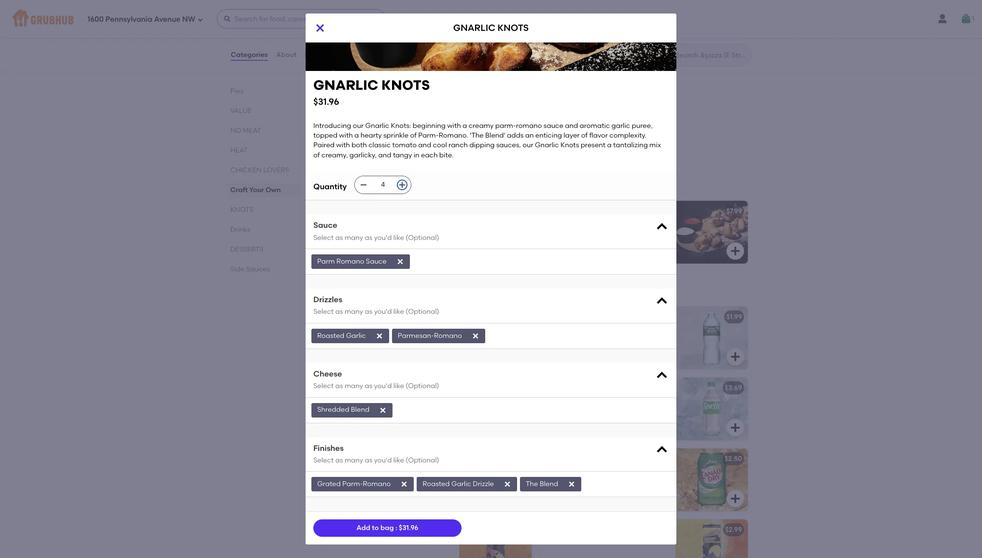 Task type: locate. For each thing, give the bounding box(es) containing it.
aromatic
[[580, 122, 610, 130]]

0 horizontal spatial and
[[378, 151, 391, 159]]

1 vertical spatial own
[[265, 186, 281, 194]]

select inside cheese select as many as you'd like (optional)
[[313, 382, 334, 390]]

many
[[345, 233, 363, 242], [345, 308, 363, 316], [345, 382, 363, 390], [345, 456, 363, 464]]

0 vertical spatial sauce
[[313, 221, 337, 230]]

tantalizing
[[613, 141, 648, 149]]

parm- down beginning
[[418, 131, 439, 140]]

own inside craft your own by clicking below to add or remove toppings
[[374, 116, 391, 124]]

our left add
[[353, 122, 364, 130]]

blend right the
[[540, 480, 558, 488]]

1 horizontal spatial blend
[[540, 480, 558, 488]]

romano for parmesan-
[[434, 331, 462, 340]]

1 horizontal spatial and
[[418, 141, 431, 149]]

1 horizontal spatial roasted
[[423, 480, 450, 488]]

3 select from the top
[[313, 382, 334, 390]]

0 vertical spatial and
[[565, 122, 578, 130]]

0 horizontal spatial gnarlic
[[313, 77, 378, 93]]

pies
[[230, 87, 243, 95]]

like inside cheese select as many as you'd like (optional)
[[393, 382, 404, 390]]

about
[[276, 51, 296, 59]]

roasted for roasted garlic
[[317, 331, 344, 340]]

drinks down parm
[[321, 284, 353, 296]]

your up craft your own pizza
[[350, 73, 373, 85]]

gnarlic knots $31.96
[[313, 77, 430, 107]]

0 vertical spatial our
[[353, 122, 364, 130]]

0 vertical spatial gnarlic knots
[[453, 22, 529, 34]]

0 vertical spatial romano
[[336, 257, 364, 265]]

like for sauce
[[393, 233, 404, 242]]

2 select from the top
[[313, 308, 334, 316]]

roasted left drizzle
[[423, 480, 450, 488]]

fanta
[[362, 455, 384, 463]]

to
[[372, 524, 379, 532]]

many up shredded blend
[[345, 382, 363, 390]]

1 vertical spatial gnarlic knots
[[545, 207, 602, 215]]

$3.69 button
[[539, 378, 748, 440]]

own down lovers in the top left of the page
[[265, 186, 281, 194]]

garlic down smartwater 1l
[[346, 331, 366, 340]]

add
[[356, 524, 370, 532]]

own left 'pizza' at the left of the page
[[374, 102, 392, 110]]

garlic
[[346, 331, 366, 340], [451, 480, 471, 488]]

in
[[414, 151, 419, 159]]

3 you'd from the top
[[374, 382, 392, 390]]

(optional) inside the 'finishes select as many as you'd like (optional)'
[[406, 456, 439, 464]]

(optional) for finishes
[[406, 456, 439, 464]]

svg image
[[960, 13, 972, 25], [223, 15, 231, 23], [197, 17, 203, 22], [314, 22, 326, 34], [730, 34, 741, 46], [398, 181, 406, 189], [655, 220, 669, 234], [513, 245, 525, 257], [730, 245, 741, 257], [396, 258, 404, 265], [513, 351, 525, 363], [730, 351, 741, 363], [655, 369, 669, 382], [655, 443, 669, 457], [513, 493, 525, 505]]

parm- right "grated"
[[342, 480, 363, 488]]

bottled spring water image
[[675, 307, 748, 369]]

craft your own up craft your own pizza
[[321, 73, 398, 85]]

gnarlic up hearty
[[365, 122, 389, 130]]

blend for shredded blend
[[351, 406, 369, 414]]

sauce down sauce select as many as you'd like (optional)
[[366, 257, 387, 265]]

0 horizontal spatial your
[[249, 186, 264, 194]]

3 like from the top
[[393, 382, 404, 390]]

(optional) inside cheese select as many as you'd like (optional)
[[406, 382, 439, 390]]

your for by
[[353, 116, 372, 124]]

of down paired
[[313, 151, 320, 159]]

0 vertical spatial drinks
[[230, 225, 250, 234]]

as down "finishes"
[[335, 456, 343, 464]]

like inside the 'finishes select as many as you'd like (optional)'
[[393, 456, 404, 464]]

0 horizontal spatial parm-
[[342, 480, 363, 488]]

as up the grated parm-romano
[[365, 456, 372, 464]]

1 horizontal spatial sauce
[[366, 257, 387, 265]]

craft down the chicken
[[230, 186, 248, 194]]

parmesan-
[[398, 331, 434, 340]]

romano.
[[439, 131, 468, 140]]

(optional) for cheese
[[406, 382, 439, 390]]

0 vertical spatial your
[[350, 73, 373, 85]]

1 vertical spatial blend
[[540, 480, 558, 488]]

(optional) for sauce
[[406, 233, 439, 242]]

blend down bottled coke
[[351, 406, 369, 414]]

gnarlic knots
[[453, 22, 529, 34], [545, 207, 602, 215]]

2 horizontal spatial and
[[565, 122, 578, 130]]

both
[[352, 141, 367, 149]]

1600 pennsylvania avenue nw
[[87, 15, 195, 23]]

1 $7.99 from the left
[[510, 207, 526, 215]]

blend
[[351, 406, 369, 414], [540, 480, 558, 488]]

select inside the 'finishes select as many as you'd like (optional)'
[[313, 456, 334, 464]]

own
[[374, 102, 392, 110], [374, 116, 391, 124]]

1 vertical spatial your
[[249, 186, 264, 194]]

like for drizzles
[[393, 308, 404, 316]]

1 (optional) from the top
[[406, 233, 439, 242]]

meat
[[243, 126, 261, 135]]

dipping
[[469, 141, 495, 149]]

1 vertical spatial bottled
[[329, 455, 360, 463]]

gnarlic down enticing
[[535, 141, 559, 149]]

many for sauce
[[345, 233, 363, 242]]

4 many from the top
[[345, 456, 363, 464]]

and up each on the left of the page
[[418, 141, 431, 149]]

4 like from the top
[[393, 456, 404, 464]]

2 horizontal spatial of
[[581, 131, 588, 140]]

0 horizontal spatial gnarlic
[[365, 122, 389, 130]]

2 bottled from the top
[[329, 455, 360, 463]]

sprinkle
[[383, 131, 408, 140]]

select down cheese
[[313, 382, 334, 390]]

like for cheese
[[393, 382, 404, 390]]

you'd inside sauce select as many as you'd like (optional)
[[374, 233, 392, 242]]

craft for craft your own pizza
[[329, 102, 352, 110]]

2 like from the top
[[393, 308, 404, 316]]

craft your own inside craft your own tab
[[230, 186, 281, 194]]

select down drizzles on the left of page
[[313, 308, 334, 316]]

you'd inside the 'finishes select as many as you'd like (optional)'
[[374, 456, 392, 464]]

0 vertical spatial $31.96
[[313, 96, 339, 107]]

1 horizontal spatial gnarlic knots
[[545, 207, 602, 215]]

1 vertical spatial our
[[523, 141, 533, 149]]

:
[[395, 524, 397, 532]]

craft up below
[[329, 116, 351, 124]]

1 vertical spatial $31.96
[[399, 524, 418, 532]]

$31.96 up introducing
[[313, 96, 339, 107]]

2 craft from the top
[[329, 116, 351, 124]]

select inside drizzles select as many as you'd like (optional)
[[313, 308, 334, 316]]

ginger ale image
[[675, 449, 748, 511]]

0 vertical spatial craft your own
[[321, 73, 398, 85]]

creamy,
[[321, 151, 348, 159]]

1 vertical spatial craft
[[230, 186, 248, 194]]

1 vertical spatial own
[[374, 116, 391, 124]]

1 vertical spatial garlic
[[451, 480, 471, 488]]

fruit
[[390, 526, 410, 534]]

1 vertical spatial gnarlic
[[313, 77, 378, 93]]

a down flavor
[[607, 141, 612, 149]]

select inside sauce select as many as you'd like (optional)
[[313, 233, 334, 242]]

our
[[353, 122, 364, 130], [523, 141, 533, 149]]

tangy
[[393, 151, 412, 159]]

parm
[[317, 257, 335, 265]]

0 horizontal spatial our
[[353, 122, 364, 130]]

1 horizontal spatial gnarlic
[[453, 22, 495, 34]]

svg image inside 1 button
[[960, 13, 972, 25]]

desserts tab
[[230, 244, 298, 254]]

like inside drizzles select as many as you'd like (optional)
[[393, 308, 404, 316]]

1 horizontal spatial of
[[410, 131, 417, 140]]

2 vertical spatial and
[[378, 151, 391, 159]]

(optional) for drizzles
[[406, 308, 439, 316]]

(optional) inside sauce select as many as you'd like (optional)
[[406, 233, 439, 242]]

a up romano.
[[463, 122, 467, 130]]

like
[[393, 233, 404, 242], [393, 308, 404, 316], [393, 382, 404, 390], [393, 456, 404, 464]]

mango
[[329, 526, 356, 534]]

many inside the 'finishes select as many as you'd like (optional)'
[[345, 456, 363, 464]]

craft your own
[[321, 73, 398, 85], [230, 186, 281, 194]]

own up or
[[374, 116, 391, 124]]

1 horizontal spatial craft
[[321, 73, 348, 85]]

garlicky,
[[349, 151, 377, 159]]

1 bottled from the top
[[329, 384, 360, 392]]

1 button
[[960, 10, 974, 28]]

bottled fanta orange image
[[459, 449, 532, 511]]

1 vertical spatial parm-
[[342, 480, 363, 488]]

you'd for drizzles
[[374, 308, 392, 316]]

with left to
[[339, 131, 353, 140]]

1 horizontal spatial gnarlic
[[535, 141, 559, 149]]

craft your own pizza image
[[459, 96, 532, 158]]

puree,
[[632, 122, 653, 130]]

and up layer
[[565, 122, 578, 130]]

1 you'd from the top
[[374, 233, 392, 242]]

0 vertical spatial gnarlic
[[453, 22, 495, 34]]

1 like from the top
[[393, 233, 404, 242]]

0 horizontal spatial drinks
[[230, 225, 250, 234]]

gnarlic
[[453, 22, 495, 34], [313, 77, 378, 93], [545, 207, 577, 215]]

0 horizontal spatial $7.99
[[510, 207, 526, 215]]

1 horizontal spatial a
[[463, 122, 467, 130]]

1 horizontal spatial our
[[523, 141, 533, 149]]

our down an
[[523, 141, 533, 149]]

4 select from the top
[[313, 456, 334, 464]]

1 vertical spatial with
[[339, 131, 353, 140]]

own for pizza
[[374, 102, 392, 110]]

as up shredded blend
[[365, 382, 372, 390]]

craft down reviews button
[[321, 73, 348, 85]]

romano
[[336, 257, 364, 265], [434, 331, 462, 340], [363, 480, 391, 488]]

knots
[[497, 22, 529, 34], [381, 77, 430, 93], [321, 178, 358, 190], [230, 206, 254, 214], [355, 207, 378, 215], [579, 207, 602, 215]]

vegan knots image
[[459, 201, 532, 264]]

0 vertical spatial a
[[463, 122, 467, 130]]

$31.96 inside 'gnarlic knots $31.96'
[[313, 96, 339, 107]]

1 horizontal spatial parm-
[[418, 131, 439, 140]]

select for sauce
[[313, 233, 334, 242]]

0 horizontal spatial garlic
[[346, 331, 366, 340]]

passion
[[358, 526, 388, 534]]

orange
[[386, 455, 416, 463]]

0 vertical spatial your
[[353, 102, 373, 110]]

0 vertical spatial craft
[[329, 102, 352, 110]]

0 vertical spatial blend
[[351, 406, 369, 414]]

drinks up desserts
[[230, 225, 250, 234]]

classic
[[368, 141, 391, 149]]

add to bag : $31.96
[[356, 524, 418, 532]]

0 vertical spatial parm-
[[418, 131, 439, 140]]

or
[[382, 125, 392, 134]]

0 vertical spatial own
[[374, 102, 392, 110]]

your inside craft your own by clicking below to add or remove toppings
[[353, 116, 372, 124]]

1 vertical spatial your
[[353, 116, 372, 124]]

search icon image
[[660, 49, 672, 61]]

2 horizontal spatial a
[[607, 141, 612, 149]]

drinks
[[230, 225, 250, 234], [321, 284, 353, 296]]

2 vertical spatial a
[[607, 141, 612, 149]]

1 horizontal spatial craft your own
[[321, 73, 398, 85]]

grated parm-romano
[[317, 480, 391, 488]]

1600
[[87, 15, 104, 23]]

0 horizontal spatial craft
[[230, 186, 248, 194]]

cbr image
[[675, 0, 748, 53]]

gnarlic knots image
[[675, 201, 748, 264]]

of up tomato
[[410, 131, 417, 140]]

2 $7.99 from the left
[[726, 207, 742, 215]]

craft inside tab
[[230, 186, 248, 194]]

hearty
[[360, 131, 382, 140]]

no meat
[[230, 126, 261, 135]]

2 horizontal spatial gnarlic
[[545, 207, 577, 215]]

1 horizontal spatial drinks
[[321, 284, 353, 296]]

own for by
[[374, 116, 391, 124]]

a
[[463, 122, 467, 130], [354, 131, 359, 140], [607, 141, 612, 149]]

many inside sauce select as many as you'd like (optional)
[[345, 233, 363, 242]]

2 you'd from the top
[[374, 308, 392, 316]]

craft for craft your own by clicking below to add or remove toppings
[[329, 116, 351, 124]]

with
[[447, 122, 461, 130], [339, 131, 353, 140], [336, 141, 350, 149]]

knots tab
[[230, 205, 298, 215]]

a up both
[[354, 131, 359, 140]]

you'd inside drizzles select as many as you'd like (optional)
[[374, 308, 392, 316]]

bottled down cheese
[[329, 384, 360, 392]]

1 horizontal spatial your
[[350, 73, 373, 85]]

1 vertical spatial craft your own
[[230, 186, 281, 194]]

0 horizontal spatial a
[[354, 131, 359, 140]]

sauces,
[[496, 141, 521, 149]]

no
[[230, 126, 241, 135]]

$31.96 right :
[[399, 524, 418, 532]]

like for finishes
[[393, 456, 404, 464]]

bottled
[[329, 384, 360, 392], [329, 455, 360, 463]]

Input item quantity number field
[[372, 176, 394, 194]]

parm- inside introducing our gnarlic knots: beginning with a creamy parm-romano sauce and aromatic garlic puree, topped with a hearty sprinkle of parm-romano. 'the blend' adds an enticing layer of flavor complexity. paired with both classic tomato and cool ranch dipping sauces, our gnarlic knots present a tantalizing mix of creamy, garlicky, and tangy in each bite.
[[418, 131, 439, 140]]

your down chicken lovers
[[249, 186, 264, 194]]

sauce select as many as you'd like (optional)
[[313, 221, 439, 242]]

many inside drizzles select as many as you'd like (optional)
[[345, 308, 363, 316]]

sauce down "vegan" at the top left of page
[[313, 221, 337, 230]]

0 vertical spatial bottled
[[329, 384, 360, 392]]

blend for the blend
[[540, 480, 558, 488]]

1 vertical spatial sauce
[[366, 257, 387, 265]]

2 many from the top
[[345, 308, 363, 316]]

of
[[410, 131, 417, 140], [581, 131, 588, 140], [313, 151, 320, 159]]

of right layer
[[581, 131, 588, 140]]

craft up introducing
[[329, 102, 352, 110]]

bite.
[[439, 151, 454, 159]]

0 vertical spatial garlic
[[346, 331, 366, 340]]

bottled fanta orange button
[[323, 449, 532, 511]]

3 (optional) from the top
[[406, 382, 439, 390]]

you'd inside cheese select as many as you'd like (optional)
[[374, 382, 392, 390]]

0 vertical spatial own
[[375, 73, 398, 85]]

0 vertical spatial roasted
[[317, 331, 344, 340]]

many up roasted garlic
[[345, 308, 363, 316]]

roasted for roasted garlic drizzle
[[423, 480, 450, 488]]

0 horizontal spatial sauce
[[313, 221, 337, 230]]

to
[[355, 125, 364, 134]]

many up the grated parm-romano
[[345, 456, 363, 464]]

1 select from the top
[[313, 233, 334, 242]]

select for drizzles
[[313, 308, 334, 316]]

3 many from the top
[[345, 382, 363, 390]]

many inside cheese select as many as you'd like (optional)
[[345, 382, 363, 390]]

side sauces
[[230, 265, 270, 273]]

with up creamy,
[[336, 141, 350, 149]]

select
[[313, 233, 334, 242], [313, 308, 334, 316], [313, 382, 334, 390], [313, 456, 334, 464]]

finishes select as many as you'd like (optional)
[[313, 443, 439, 464]]

craft
[[321, 73, 348, 85], [230, 186, 248, 194]]

parm romano sauce
[[317, 257, 387, 265]]

with up romano.
[[447, 122, 461, 130]]

knots:
[[391, 122, 411, 130]]

vegan
[[329, 207, 353, 215]]

sauce
[[544, 122, 563, 130]]

1 many from the top
[[345, 233, 363, 242]]

1 vertical spatial and
[[418, 141, 431, 149]]

many up the parm romano sauce
[[345, 233, 363, 242]]

drizzle
[[473, 480, 494, 488]]

0 vertical spatial craft
[[321, 73, 348, 85]]

1 horizontal spatial garlic
[[451, 480, 471, 488]]

bottled down "finishes"
[[329, 455, 360, 463]]

1 horizontal spatial $7.99
[[726, 207, 742, 215]]

4 (optional) from the top
[[406, 456, 439, 464]]

0 horizontal spatial own
[[265, 186, 281, 194]]

bottled coke image
[[459, 378, 532, 440]]

roasted down smartwater
[[317, 331, 344, 340]]

2 (optional) from the top
[[406, 308, 439, 316]]

1 horizontal spatial $31.96
[[399, 524, 418, 532]]

like inside sauce select as many as you'd like (optional)
[[393, 233, 404, 242]]

$2.50 button
[[539, 449, 748, 511]]

shredded blend
[[317, 406, 369, 414]]

0 horizontal spatial blend
[[351, 406, 369, 414]]

(optional) inside drizzles select as many as you'd like (optional)
[[406, 308, 439, 316]]

0 horizontal spatial of
[[313, 151, 320, 159]]

own up craft your own pizza
[[375, 73, 398, 85]]

garlic left drizzle
[[451, 480, 471, 488]]

craft your own down chicken lovers
[[230, 186, 281, 194]]

0 horizontal spatial craft your own
[[230, 186, 281, 194]]

svg image
[[513, 34, 525, 46], [513, 140, 525, 152], [360, 181, 368, 189], [655, 294, 669, 308], [376, 332, 383, 340], [472, 332, 479, 340], [379, 406, 387, 414], [513, 422, 525, 434], [730, 422, 741, 434], [400, 481, 408, 488], [504, 481, 511, 488], [568, 481, 576, 488], [730, 493, 741, 505]]

0 horizontal spatial roasted
[[317, 331, 344, 340]]

romano for parm
[[336, 257, 364, 265]]

4 you'd from the top
[[374, 456, 392, 464]]

garlic
[[612, 122, 630, 130]]

and down the "classic"
[[378, 151, 391, 159]]

as
[[335, 233, 343, 242], [365, 233, 372, 242], [335, 308, 343, 316], [365, 308, 372, 316], [335, 382, 343, 390], [365, 382, 372, 390], [335, 456, 343, 464], [365, 456, 372, 464]]

0 vertical spatial gnarlic
[[365, 122, 389, 130]]

craft
[[329, 102, 352, 110], [329, 116, 351, 124]]

adds
[[507, 131, 524, 140]]

1 craft from the top
[[329, 102, 352, 110]]

1 vertical spatial roasted
[[423, 480, 450, 488]]

as up the parm romano sauce
[[365, 233, 372, 242]]

no meat tab
[[230, 126, 298, 136]]

1 vertical spatial gnarlic
[[535, 141, 559, 149]]

1 vertical spatial romano
[[434, 331, 462, 340]]

Search &pizza (E Street) search field
[[674, 51, 748, 60]]

1 vertical spatial craft
[[329, 116, 351, 124]]

select up parm
[[313, 233, 334, 242]]

craft inside craft your own by clicking below to add or remove toppings
[[329, 116, 351, 124]]

select down "finishes"
[[313, 456, 334, 464]]

drizzles select as many as you'd like (optional)
[[313, 295, 439, 316]]

0 horizontal spatial $31.96
[[313, 96, 339, 107]]

creamy
[[469, 122, 494, 130]]

your inside tab
[[249, 186, 264, 194]]



Task type: vqa. For each thing, say whether or not it's contained in the screenshot.
topmost Romano
yes



Task type: describe. For each thing, give the bounding box(es) containing it.
toppings
[[329, 135, 364, 143]]

smartwater 1l button
[[323, 307, 532, 369]]

bottled fanta orange
[[329, 455, 416, 463]]

dirty bird image
[[459, 0, 532, 53]]

cheese
[[313, 369, 342, 378]]

pennsylvania
[[105, 15, 152, 23]]

quantity
[[313, 182, 347, 191]]

gnarlic inside 'gnarlic knots $31.96'
[[313, 77, 378, 93]]

chicken
[[230, 166, 262, 174]]

mango passion fruit
[[329, 526, 410, 534]]

2 vertical spatial romano
[[363, 480, 391, 488]]

complexity.
[[609, 131, 647, 140]]

pizza
[[394, 102, 414, 110]]

coke
[[362, 384, 381, 392]]

craft your own tab
[[230, 185, 298, 195]]

0 vertical spatial with
[[447, 122, 461, 130]]

select for finishes
[[313, 456, 334, 464]]

chicken lovers tab
[[230, 165, 298, 175]]

many for finishes
[[345, 456, 363, 464]]

2 vertical spatial gnarlic
[[545, 207, 577, 215]]

bottled coke
[[329, 384, 381, 392]]

paired
[[313, 141, 335, 149]]

main navigation navigation
[[0, 0, 982, 38]]

bottled sprite image
[[675, 378, 748, 440]]

$1.99
[[726, 313, 742, 321]]

reviews button
[[304, 38, 332, 72]]

garlic for roasted garlic drizzle
[[451, 480, 471, 488]]

garlic for roasted garlic
[[346, 331, 366, 340]]

knots inside 'gnarlic knots $31.96'
[[381, 77, 430, 93]]

$2.50
[[725, 455, 742, 463]]

chicken lovers
[[230, 166, 289, 174]]

the
[[526, 480, 538, 488]]

as down drizzles on the left of page
[[335, 308, 343, 316]]

grated
[[317, 480, 341, 488]]

$7.99 for vegan knots
[[510, 207, 526, 215]]

the blend
[[526, 480, 558, 488]]

value
[[230, 107, 252, 115]]

1l
[[378, 313, 384, 321]]

categories button
[[230, 38, 268, 72]]

smartwater 1l image
[[459, 307, 532, 369]]

cheese select as many as you'd like (optional)
[[313, 369, 439, 390]]

bag
[[380, 524, 394, 532]]

add
[[366, 125, 381, 134]]

knots
[[561, 141, 579, 149]]

cool
[[433, 141, 447, 149]]

sauces
[[246, 265, 270, 273]]

knots inside knots tab
[[230, 206, 254, 214]]

romano
[[516, 122, 542, 130]]

as down "vegan" at the top left of page
[[335, 233, 343, 242]]

2 vertical spatial with
[[336, 141, 350, 149]]

ginger berry lemonade soda image
[[675, 519, 748, 558]]

introducing
[[313, 122, 351, 130]]

drizzles
[[313, 295, 342, 304]]

bottled coke button
[[323, 378, 532, 440]]

parmesan-romano
[[398, 331, 462, 340]]

layer
[[564, 131, 580, 140]]

1 vertical spatial drinks
[[321, 284, 353, 296]]

introducing our gnarlic knots: beginning with a creamy parm-romano sauce and aromatic garlic puree, topped with a hearty sprinkle of parm-romano. 'the blend' adds an enticing layer of flavor complexity. paired with both classic tomato and cool ranch dipping sauces, our gnarlic knots present a tantalizing mix of creamy, garlicky, and tangy in each bite.
[[313, 122, 663, 159]]

side
[[230, 265, 244, 273]]

your for pizza
[[353, 102, 373, 110]]

avenue
[[154, 15, 180, 23]]

1 horizontal spatial own
[[375, 73, 398, 85]]

drinks tab
[[230, 224, 298, 235]]

you'd for sauce
[[374, 233, 392, 242]]

smartwater
[[329, 313, 376, 321]]

blend'
[[485, 131, 505, 140]]

$7.99 for gnarlic knots
[[726, 207, 742, 215]]

many for drizzles
[[345, 308, 363, 316]]

craft your own by clicking below to add or remove toppings
[[329, 116, 436, 143]]

you'd for finishes
[[374, 456, 392, 464]]

1 vertical spatial a
[[354, 131, 359, 140]]

roasted garlic
[[317, 331, 366, 340]]

shredded
[[317, 406, 349, 414]]

mango passion fruit image
[[459, 519, 532, 558]]

own inside tab
[[265, 186, 281, 194]]

0 horizontal spatial gnarlic knots
[[453, 22, 529, 34]]

bottled for bottled coke
[[329, 384, 360, 392]]

mango passion fruit button
[[323, 519, 532, 558]]

select for cheese
[[313, 382, 334, 390]]

below
[[329, 125, 353, 134]]

lovers
[[263, 166, 289, 174]]

heat
[[230, 146, 248, 154]]

'the
[[470, 131, 484, 140]]

topped
[[313, 131, 337, 140]]

many for cheese
[[345, 382, 363, 390]]

pies tab
[[230, 86, 298, 96]]

desserts
[[230, 245, 263, 253]]

heat tab
[[230, 145, 298, 155]]

craft your own pizza
[[329, 102, 414, 110]]

tomato
[[392, 141, 417, 149]]

roasted garlic drizzle
[[423, 480, 494, 488]]

flavor
[[589, 131, 608, 140]]

as down cheese
[[335, 382, 343, 390]]

remove
[[394, 125, 422, 134]]

categories
[[231, 51, 268, 59]]

ranch
[[449, 141, 468, 149]]

$2.99 button
[[539, 519, 748, 558]]

each
[[421, 151, 438, 159]]

side sauces tab
[[230, 264, 298, 274]]

value tab
[[230, 106, 298, 116]]

drinks inside tab
[[230, 225, 250, 234]]

$2.99
[[725, 526, 742, 534]]

bottled for bottled fanta orange
[[329, 455, 360, 463]]

an
[[525, 131, 534, 140]]

as left 1l
[[365, 308, 372, 316]]

$3.69
[[725, 384, 742, 392]]

vegan knots
[[329, 207, 378, 215]]

smartwater 1l
[[329, 313, 384, 321]]

you'd for cheese
[[374, 382, 392, 390]]

nw
[[182, 15, 195, 23]]

sauce inside sauce select as many as you'd like (optional)
[[313, 221, 337, 230]]



